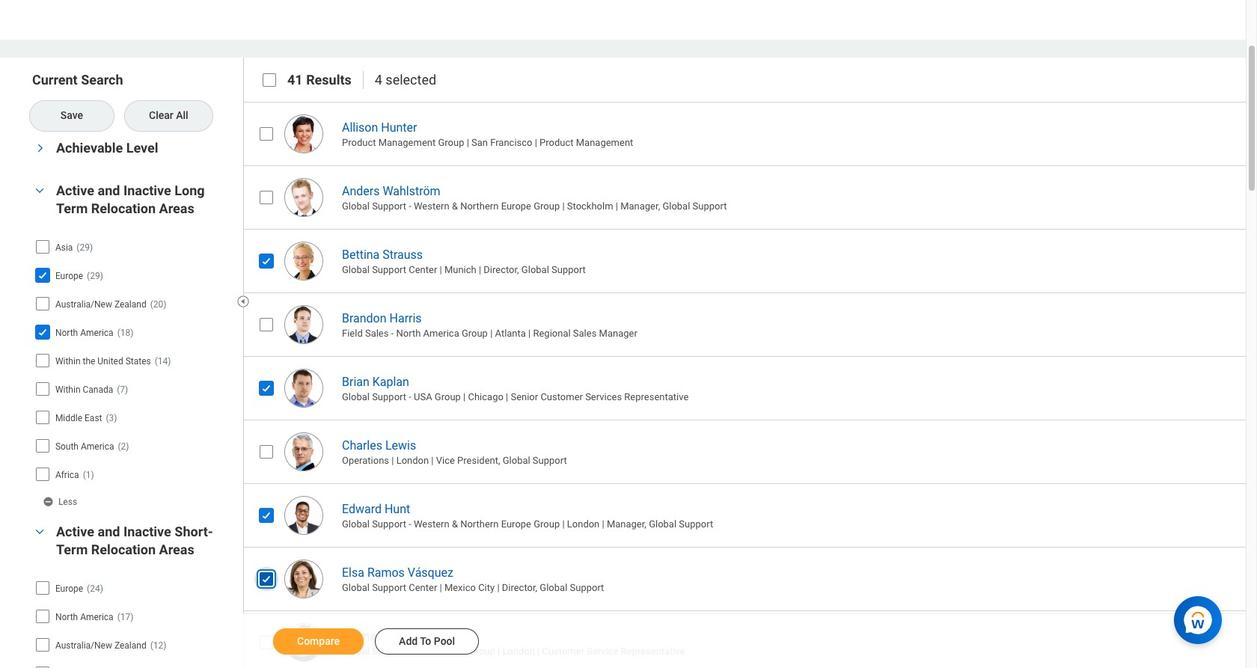 Task type: vqa. For each thing, say whether or not it's contained in the screenshot.


Task type: locate. For each thing, give the bounding box(es) containing it.
london inside emma hobson list item
[[503, 646, 535, 658]]

western up vásquez
[[414, 519, 450, 530]]

customer right senior
[[541, 392, 583, 403]]

0 vertical spatial manager,
[[621, 201, 661, 212]]

active inside "active and inactive long term relocation areas"
[[56, 183, 94, 198]]

areas inside active and inactive short- term relocation areas
[[159, 542, 194, 558]]

1 vertical spatial chevron down image
[[31, 527, 49, 538]]

0 vertical spatial (29)
[[77, 242, 93, 253]]

western down wahlström
[[414, 201, 450, 212]]

1 horizontal spatial london
[[503, 646, 535, 658]]

anders wahlström link
[[342, 181, 441, 198]]

australia/new zealand for (29)
[[55, 299, 147, 310]]

0 vertical spatial chevron down image
[[35, 139, 45, 157]]

manager, inside edward hunt list item
[[607, 519, 647, 530]]

2 vertical spatial &
[[429, 646, 435, 658]]

brian kaplan
[[342, 375, 409, 389]]

south
[[55, 442, 79, 452]]

australia/new up the
[[55, 299, 112, 310]]

0 vertical spatial customer
[[541, 392, 583, 403]]

2 vertical spatial london
[[503, 646, 535, 658]]

2 center from the top
[[409, 583, 437, 594]]

0 vertical spatial and
[[98, 183, 120, 198]]

ramos
[[368, 566, 405, 580]]

europe
[[501, 201, 532, 212], [55, 271, 83, 281], [501, 519, 532, 530], [55, 584, 83, 594]]

2 australia/new from the top
[[55, 641, 112, 651]]

2 western from the top
[[414, 519, 450, 530]]

western inside edward hunt list item
[[414, 519, 450, 530]]

2 inactive from the top
[[123, 524, 171, 540]]

within left the
[[55, 356, 80, 367]]

north america inside active and inactive long term relocation areas tree
[[55, 328, 114, 338]]

check small image inside elsa ramos vásquez list item
[[258, 570, 276, 588]]

brian
[[342, 375, 370, 389]]

australia/new zealand down the (17)
[[55, 641, 147, 651]]

0 vertical spatial &
[[452, 201, 458, 212]]

zealand left '(20)'
[[114, 299, 147, 310]]

1 vertical spatial zealand
[[114, 641, 147, 651]]

- inside emma hobson list item
[[409, 646, 412, 658]]

group inside brian kaplan list item
[[435, 392, 461, 403]]

1 vertical spatial within
[[55, 385, 80, 395]]

and
[[98, 183, 120, 198], [98, 524, 120, 540]]

areas down long
[[159, 201, 194, 216]]

america
[[80, 328, 114, 338], [423, 328, 460, 339], [81, 442, 114, 452], [80, 612, 114, 623]]

1 vertical spatial australia/new zealand
[[55, 641, 147, 651]]

manager, for wahlström
[[621, 201, 661, 212]]

western for hunt
[[414, 519, 450, 530]]

1 vertical spatial director,
[[502, 583, 538, 594]]

charles lewis link
[[342, 436, 416, 453]]

representative
[[625, 392, 689, 403], [621, 646, 686, 658]]

1 active from the top
[[56, 183, 94, 198]]

& up munich
[[452, 201, 458, 212]]

london inside edward hunt list item
[[567, 519, 600, 530]]

2 sales from the left
[[573, 328, 597, 339]]

group inside emma hobson list item
[[469, 646, 496, 658]]

1 vertical spatial representative
[[621, 646, 686, 658]]

western inside anders wahlström list item
[[414, 201, 450, 212]]

0 vertical spatial australia/new zealand
[[55, 299, 147, 310]]

center
[[409, 264, 437, 276], [409, 583, 437, 594]]

active down less
[[56, 524, 94, 540]]

australia/new
[[55, 299, 112, 310], [55, 641, 112, 651]]

product down allison
[[342, 137, 376, 148]]

0 vertical spatial zealand
[[114, 299, 147, 310]]

north
[[55, 328, 78, 338], [396, 328, 421, 339], [55, 612, 78, 623]]

1 term from the top
[[56, 201, 88, 216]]

wahlström
[[383, 184, 441, 198]]

term up the asia
[[56, 201, 88, 216]]

and inside "active and inactive long term relocation areas"
[[98, 183, 120, 198]]

center inside bettina strauss list item
[[409, 264, 437, 276]]

2 relocation from the top
[[91, 542, 156, 558]]

chevron down image
[[35, 139, 45, 157], [31, 527, 49, 538]]

america for (17)
[[80, 612, 114, 623]]

north america down the (24)
[[55, 612, 114, 623]]

product right francisco
[[540, 137, 574, 148]]

0 vertical spatial areas
[[159, 201, 194, 216]]

sales down brandon harris
[[365, 328, 389, 339]]

northern inside edward hunt list item
[[461, 519, 499, 530]]

areas down short-
[[159, 542, 194, 558]]

inactive left long
[[123, 183, 171, 198]]

1 and from the top
[[98, 183, 120, 198]]

zealand for (12)
[[114, 641, 147, 651]]

0 vertical spatial center
[[409, 264, 437, 276]]

& inside anders wahlström list item
[[452, 201, 458, 212]]

and for active and inactive long term relocation areas
[[98, 183, 120, 198]]

0 horizontal spatial product
[[342, 137, 376, 148]]

- inside brian kaplan list item
[[409, 392, 412, 403]]

2 within from the top
[[55, 385, 80, 395]]

active and inactive long term relocation areas
[[56, 183, 205, 216]]

management up stockholm at the left
[[576, 137, 634, 148]]

states
[[126, 356, 151, 367]]

zealand left (12)
[[114, 641, 147, 651]]

northern down san
[[461, 201, 499, 212]]

1 vertical spatial (29)
[[87, 271, 103, 281]]

western
[[414, 201, 450, 212], [414, 519, 450, 530]]

group inside brandon harris list item
[[462, 328, 488, 339]]

and down achievable level button
[[98, 183, 120, 198]]

1 vertical spatial and
[[98, 524, 120, 540]]

europe inside edward hunt list item
[[501, 519, 532, 530]]

2 management from the left
[[576, 137, 634, 148]]

& up vásquez
[[452, 519, 458, 530]]

1 western from the top
[[414, 201, 450, 212]]

north inside active and inactive long term relocation areas tree
[[55, 328, 78, 338]]

1 northern from the top
[[461, 201, 499, 212]]

relocation up the (24)
[[91, 542, 156, 558]]

global support - usa group   |   chicago   |   senior customer services representative
[[342, 392, 689, 403]]

- for wahlström
[[409, 201, 412, 212]]

within
[[55, 356, 80, 367], [55, 385, 80, 395]]

1 vertical spatial active
[[56, 524, 94, 540]]

term inside "active and inactive long term relocation areas"
[[56, 201, 88, 216]]

bettina strauss link
[[342, 245, 423, 262]]

emma hobson list item
[[243, 611, 1258, 669]]

1 vertical spatial areas
[[159, 542, 194, 558]]

australia/new zealand inside active and inactive short- term relocation areas tree
[[55, 641, 147, 651]]

strauss
[[383, 248, 423, 262]]

1 zealand from the top
[[114, 299, 147, 310]]

australia/new inside active and inactive long term relocation areas tree
[[55, 299, 112, 310]]

2 term from the top
[[56, 542, 88, 558]]

clear all
[[149, 109, 188, 121]]

africa
[[55, 470, 79, 481]]

active right chevron down icon
[[56, 183, 94, 198]]

long
[[175, 183, 205, 198]]

2 and from the top
[[98, 524, 120, 540]]

group
[[438, 137, 465, 148], [534, 201, 560, 212], [462, 328, 488, 339], [435, 392, 461, 403], [534, 519, 560, 530], [469, 646, 496, 658]]

center for strauss
[[409, 264, 437, 276]]

0 vertical spatial representative
[[625, 392, 689, 403]]

1 vertical spatial london
[[567, 519, 600, 530]]

check small image for edward hunt
[[258, 507, 276, 525]]

& for anders wahlström
[[452, 201, 458, 212]]

1 australia/new zealand from the top
[[55, 299, 147, 310]]

america up usa at left
[[423, 328, 460, 339]]

term for active and inactive short- term relocation areas
[[56, 542, 88, 558]]

director,
[[484, 264, 519, 276], [502, 583, 538, 594]]

east
[[85, 413, 102, 424]]

support inside emma hobson list item
[[372, 646, 407, 658]]

- inside brandon harris list item
[[391, 328, 394, 339]]

charles lewis list item
[[243, 420, 1258, 483]]

0 vertical spatial within
[[55, 356, 80, 367]]

elsa ramos vásquez list item
[[243, 547, 1258, 611]]

2 zealand from the top
[[114, 641, 147, 651]]

center down strauss
[[409, 264, 437, 276]]

1 horizontal spatial check small image
[[258, 252, 276, 270]]

- down hunt
[[409, 519, 412, 530]]

director, right city on the bottom of the page
[[502, 583, 538, 594]]

within for within canada
[[55, 385, 80, 395]]

management
[[379, 137, 436, 148], [576, 137, 634, 148]]

brian kaplan list item
[[243, 356, 1258, 420]]

australia/new zealand
[[55, 299, 147, 310], [55, 641, 147, 651]]

customer
[[541, 392, 583, 403], [542, 646, 585, 658]]

(2)
[[118, 442, 129, 452]]

(20)
[[150, 299, 167, 310]]

zealand for (20)
[[114, 299, 147, 310]]

western for wahlström
[[414, 201, 450, 212]]

0 horizontal spatial london
[[397, 455, 429, 467]]

1 areas from the top
[[159, 201, 194, 216]]

and inside active and inactive short- term relocation areas
[[98, 524, 120, 540]]

zealand inside active and inactive short- term relocation areas tree
[[114, 641, 147, 651]]

1 sales from the left
[[365, 328, 389, 339]]

compare
[[297, 636, 340, 648]]

0 horizontal spatial check small image
[[34, 266, 52, 284]]

global
[[342, 201, 370, 212], [663, 201, 691, 212], [342, 264, 370, 276], [522, 264, 549, 276], [342, 392, 370, 403], [503, 455, 531, 467], [342, 519, 370, 530], [649, 519, 677, 530], [342, 583, 370, 594], [540, 583, 568, 594], [342, 646, 370, 658]]

north for (17)
[[55, 612, 78, 623]]

management down the hunter
[[379, 137, 436, 148]]

inactive
[[123, 183, 171, 198], [123, 524, 171, 540]]

zealand inside active and inactive long term relocation areas tree
[[114, 299, 147, 310]]

0 horizontal spatial management
[[379, 137, 436, 148]]

manager, inside anders wahlström list item
[[621, 201, 661, 212]]

0 vertical spatial western
[[414, 201, 450, 212]]

41
[[288, 72, 303, 87]]

1 vertical spatial manager,
[[607, 519, 647, 530]]

less button
[[43, 496, 79, 508]]

1 vertical spatial northern
[[461, 519, 499, 530]]

north down the harris
[[396, 328, 421, 339]]

northern for anders wahlström
[[461, 201, 499, 212]]

manager, for hunt
[[607, 519, 647, 530]]

north america
[[55, 328, 114, 338], [55, 612, 114, 623]]

check small image inside bettina strauss list item
[[258, 252, 276, 270]]

0 vertical spatial active
[[56, 183, 94, 198]]

allison
[[342, 120, 378, 135]]

1 center from the top
[[409, 264, 437, 276]]

allison hunter link
[[342, 117, 417, 135]]

america down the (24)
[[80, 612, 114, 623]]

customer inside emma hobson list item
[[542, 646, 585, 658]]

1 relocation from the top
[[91, 201, 156, 216]]

- left "uk"
[[409, 646, 412, 658]]

current
[[32, 72, 78, 87]]

north inside active and inactive short- term relocation areas tree
[[55, 612, 78, 623]]

&
[[452, 201, 458, 212], [452, 519, 458, 530], [429, 646, 435, 658]]

australia/new inside active and inactive short- term relocation areas tree
[[55, 641, 112, 651]]

chevron down image for achievable
[[35, 139, 45, 157]]

anders
[[342, 184, 380, 198]]

zealand
[[114, 299, 147, 310], [114, 641, 147, 651]]

inactive inside "active and inactive long term relocation areas"
[[123, 183, 171, 198]]

0 vertical spatial australia/new
[[55, 299, 112, 310]]

united
[[98, 356, 123, 367]]

australia/new zealand up (18) at the left
[[55, 299, 147, 310]]

- inside edward hunt list item
[[409, 519, 412, 530]]

active and inactive short- term relocation areas group
[[30, 522, 236, 669]]

representative right service
[[621, 646, 686, 658]]

& inside emma hobson list item
[[429, 646, 435, 658]]

director, right munich
[[484, 264, 519, 276]]

(3)
[[106, 413, 117, 424]]

australia/new down the (24)
[[55, 641, 112, 651]]

filter search field
[[30, 71, 246, 669]]

relocation down achievable level button
[[91, 201, 156, 216]]

middle
[[55, 413, 82, 424]]

northern inside anders wahlström list item
[[461, 201, 499, 212]]

manager
[[599, 328, 638, 339]]

bettina
[[342, 248, 380, 262]]

1 horizontal spatial management
[[576, 137, 634, 148]]

active and inactive short- term relocation areas button
[[56, 524, 213, 558]]

london
[[397, 455, 429, 467], [567, 519, 600, 530], [503, 646, 535, 658]]

australia/new for europe
[[55, 299, 112, 310]]

usa
[[414, 392, 433, 403]]

service
[[587, 646, 619, 658]]

north america up the
[[55, 328, 114, 338]]

sales right regional
[[573, 328, 597, 339]]

check small image inside edward hunt list item
[[258, 507, 276, 525]]

australia/new zealand inside active and inactive long term relocation areas tree
[[55, 299, 147, 310]]

1 vertical spatial &
[[452, 519, 458, 530]]

1 within from the top
[[55, 356, 80, 367]]

representative inside brian kaplan list item
[[625, 392, 689, 403]]

term
[[56, 201, 88, 216], [56, 542, 88, 558]]

regional
[[533, 328, 571, 339]]

2 areas from the top
[[159, 542, 194, 558]]

0 vertical spatial northern
[[461, 201, 499, 212]]

northern down president,
[[461, 519, 499, 530]]

check small image inside active and inactive long term relocation areas tree
[[34, 266, 52, 284]]

(17)
[[117, 612, 134, 623]]

term for active and inactive long term relocation areas
[[56, 201, 88, 216]]

2 north america from the top
[[55, 612, 114, 623]]

center inside elsa ramos vásquez list item
[[409, 583, 437, 594]]

1 horizontal spatial product
[[540, 137, 574, 148]]

australia/new for north america
[[55, 641, 112, 651]]

chevron down image inside active and inactive short- term relocation areas "group"
[[31, 527, 49, 538]]

global support - western & northern europe group   |   london   |   manager, global support
[[342, 519, 714, 530]]

within up middle
[[55, 385, 80, 395]]

2 australia/new zealand from the top
[[55, 641, 147, 651]]

1 australia/new from the top
[[55, 299, 112, 310]]

short-
[[175, 524, 213, 540]]

representative inside emma hobson list item
[[621, 646, 686, 658]]

- inside anders wahlström list item
[[409, 201, 412, 212]]

north up within the united states
[[55, 328, 78, 338]]

support
[[372, 201, 407, 212], [693, 201, 727, 212], [372, 264, 407, 276], [552, 264, 586, 276], [372, 392, 407, 403], [533, 455, 567, 467], [372, 519, 407, 530], [679, 519, 714, 530], [372, 583, 407, 594], [570, 583, 605, 594], [372, 646, 407, 658]]

north left the (17)
[[55, 612, 78, 623]]

2 northern from the top
[[461, 519, 499, 530]]

america inside active and inactive short- term relocation areas tree
[[80, 612, 114, 623]]

inactive inside active and inactive short- term relocation areas
[[123, 524, 171, 540]]

europe inside anders wahlström list item
[[501, 201, 532, 212]]

0 vertical spatial term
[[56, 201, 88, 216]]

2 horizontal spatial london
[[567, 519, 600, 530]]

north america inside active and inactive short- term relocation areas tree
[[55, 612, 114, 623]]

check small image
[[34, 323, 52, 341], [258, 379, 276, 397], [258, 507, 276, 525], [258, 570, 276, 588]]

all
[[176, 109, 188, 121]]

1 horizontal spatial sales
[[573, 328, 597, 339]]

group inside "allison hunter" list item
[[438, 137, 465, 148]]

chevron down image down 'less' dropdown button
[[31, 527, 49, 538]]

1 north america from the top
[[55, 328, 114, 338]]

term inside active and inactive short- term relocation areas
[[56, 542, 88, 558]]

& right "uk"
[[429, 646, 435, 658]]

41 results
[[288, 72, 352, 87]]

0 horizontal spatial sales
[[365, 328, 389, 339]]

0 vertical spatial london
[[397, 455, 429, 467]]

edward hunt list item
[[243, 483, 1258, 547]]

1 vertical spatial inactive
[[123, 524, 171, 540]]

check small image for brian kaplan
[[258, 379, 276, 397]]

1 vertical spatial north america
[[55, 612, 114, 623]]

global inside brian kaplan list item
[[342, 392, 370, 403]]

2 product from the left
[[540, 137, 574, 148]]

- left usa at left
[[409, 392, 412, 403]]

1 vertical spatial customer
[[542, 646, 585, 658]]

1 vertical spatial relocation
[[91, 542, 156, 558]]

bettina strauss
[[342, 248, 423, 262]]

active inside active and inactive short- term relocation areas
[[56, 524, 94, 540]]

1 vertical spatial center
[[409, 583, 437, 594]]

center down vásquez
[[409, 583, 437, 594]]

1 management from the left
[[379, 137, 436, 148]]

director, inside elsa ramos vásquez list item
[[502, 583, 538, 594]]

sales
[[365, 328, 389, 339], [573, 328, 597, 339]]

active and inactive long term relocation areas group
[[30, 181, 236, 511]]

- down wahlström
[[409, 201, 412, 212]]

north america for (18)
[[55, 328, 114, 338]]

check small image
[[258, 252, 276, 270], [34, 266, 52, 284]]

0 vertical spatial relocation
[[91, 201, 156, 216]]

0 vertical spatial inactive
[[123, 183, 171, 198]]

elsa
[[342, 566, 365, 580]]

0 vertical spatial north america
[[55, 328, 114, 338]]

2 active from the top
[[56, 524, 94, 540]]

and up the (24)
[[98, 524, 120, 540]]

america left (18) at the left
[[80, 328, 114, 338]]

active and inactive short- term relocation areas
[[56, 524, 213, 558]]

areas inside "active and inactive long term relocation areas"
[[159, 201, 194, 216]]

& inside edward hunt list item
[[452, 519, 458, 530]]

chevron down image for active
[[31, 527, 49, 538]]

bettina strauss list item
[[243, 229, 1258, 293]]

relocation inside "active and inactive long term relocation areas"
[[91, 201, 156, 216]]

check small image inside brian kaplan list item
[[258, 379, 276, 397]]

areas
[[159, 201, 194, 216], [159, 542, 194, 558]]

add to pool
[[399, 636, 455, 648]]

president,
[[458, 455, 501, 467]]

- down brandon harris
[[391, 328, 394, 339]]

1 inactive from the top
[[123, 183, 171, 198]]

customer left service
[[542, 646, 585, 658]]

1 vertical spatial australia/new
[[55, 641, 112, 651]]

0 vertical spatial director,
[[484, 264, 519, 276]]

1 vertical spatial western
[[414, 519, 450, 530]]

representative right services
[[625, 392, 689, 403]]

america left (2)
[[81, 442, 114, 452]]

inactive left short-
[[123, 524, 171, 540]]

term up the (24)
[[56, 542, 88, 558]]

relocation inside active and inactive short- term relocation areas
[[91, 542, 156, 558]]

chevron down image up chevron down icon
[[35, 139, 45, 157]]

1 vertical spatial term
[[56, 542, 88, 558]]



Task type: describe. For each thing, give the bounding box(es) containing it.
results
[[306, 72, 352, 87]]

elsa ramos vásquez link
[[342, 563, 454, 580]]

areas for short-
[[159, 542, 194, 558]]

london inside charles lewis list item
[[397, 455, 429, 467]]

global support center   |   munich   |   director, global support
[[342, 264, 586, 276]]

search
[[81, 72, 123, 87]]

chicago
[[468, 392, 504, 403]]

europe inside active and inactive short- term relocation areas tree
[[55, 584, 83, 594]]

& for edward hunt
[[452, 519, 458, 530]]

within canada
[[55, 385, 113, 395]]

group inside edward hunt list item
[[534, 519, 560, 530]]

relocation for long
[[91, 201, 156, 216]]

anders wahlström
[[342, 184, 441, 198]]

emma hobson
[[342, 630, 421, 644]]

- for kaplan
[[409, 392, 412, 403]]

(24)
[[87, 584, 103, 594]]

america inside brandon harris list item
[[423, 328, 460, 339]]

support inside brian kaplan list item
[[372, 392, 407, 403]]

san
[[472, 137, 488, 148]]

(7)
[[117, 385, 128, 395]]

edward hunt link
[[342, 499, 410, 516]]

edward
[[342, 502, 382, 516]]

- for hunt
[[409, 519, 412, 530]]

allison hunter
[[342, 120, 417, 135]]

(29) for asia
[[77, 242, 93, 253]]

director, inside bettina strauss list item
[[484, 264, 519, 276]]

(1)
[[83, 470, 94, 481]]

north for (18)
[[55, 328, 78, 338]]

edward hunt
[[342, 502, 410, 516]]

center for ramos
[[409, 583, 437, 594]]

active for active and inactive short- term relocation areas
[[56, 524, 94, 540]]

level
[[126, 140, 158, 156]]

europe inside active and inactive long term relocation areas tree
[[55, 271, 83, 281]]

less
[[58, 497, 77, 507]]

middle east
[[55, 413, 102, 424]]

australia/new zealand for (17)
[[55, 641, 147, 651]]

clear all button
[[125, 101, 212, 131]]

inactive for long
[[123, 183, 171, 198]]

active for active and inactive long term relocation areas
[[56, 183, 94, 198]]

save
[[61, 109, 83, 121]]

field
[[342, 328, 363, 339]]

america for (2)
[[81, 442, 114, 452]]

global support center   |   mexico city   |   director, global support
[[342, 583, 605, 594]]

vásquez
[[408, 566, 454, 580]]

field sales - north america group   |   atlanta   |   regional sales manager
[[342, 328, 638, 339]]

relocation for short-
[[91, 542, 156, 558]]

(29) for europe
[[87, 271, 103, 281]]

4
[[375, 72, 383, 87]]

- for hobson
[[409, 646, 412, 658]]

to
[[420, 636, 432, 648]]

areas for long
[[159, 201, 194, 216]]

brian kaplan link
[[342, 372, 409, 389]]

group inside anders wahlström list item
[[534, 201, 560, 212]]

lewis
[[386, 439, 416, 453]]

brandon harris link
[[342, 308, 422, 326]]

chevron down image
[[31, 186, 49, 196]]

(18)
[[117, 328, 134, 338]]

north america for (17)
[[55, 612, 114, 623]]

brandon harris list item
[[243, 293, 1258, 356]]

- for harris
[[391, 328, 394, 339]]

anders wahlström list item
[[243, 165, 1258, 229]]

senior
[[511, 392, 539, 403]]

customer inside brian kaplan list item
[[541, 392, 583, 403]]

global inside charles lewis list item
[[503, 455, 531, 467]]

inactive for short-
[[123, 524, 171, 540]]

atlanta
[[495, 328, 526, 339]]

services
[[586, 392, 622, 403]]

and for active and inactive short- term relocation areas
[[98, 524, 120, 540]]

check small image for elsa ramos vásquez
[[258, 570, 276, 588]]

operations   |   london   |   vice president, global support
[[342, 455, 567, 467]]

selected
[[386, 72, 437, 87]]

current search
[[32, 72, 123, 87]]

charles
[[342, 439, 383, 453]]

charles lewis
[[342, 439, 416, 453]]

active and inactive long term relocation areas tree
[[34, 234, 231, 487]]

canada
[[83, 385, 113, 395]]

elsa ramos vásquez
[[342, 566, 454, 580]]

munich
[[445, 264, 477, 276]]

harris
[[390, 311, 422, 326]]

clear
[[149, 109, 174, 121]]

global support - western & northern europe group   |   stockholm   |   manager, global support
[[342, 201, 727, 212]]

north inside brandon harris list item
[[396, 328, 421, 339]]

city
[[479, 583, 495, 594]]

brandon
[[342, 311, 387, 326]]

active and inactive short- term relocation areas tree
[[35, 576, 231, 669]]

(12)
[[150, 641, 167, 651]]

4 selected
[[375, 72, 437, 87]]

add to pool button
[[375, 629, 479, 655]]

within the united states
[[55, 356, 151, 367]]

francisco
[[491, 137, 533, 148]]

within for within the united states
[[55, 356, 80, 367]]

allison hunter list item
[[243, 102, 1258, 165]]

pool
[[434, 636, 455, 648]]

global support - uk & ireland group   |   london   |   customer service representative
[[342, 646, 686, 658]]

(14)
[[155, 356, 171, 367]]

achievable
[[56, 140, 123, 156]]

northern for edward hunt
[[461, 519, 499, 530]]

hobson
[[379, 630, 421, 644]]

mexico
[[445, 583, 476, 594]]

support inside charles lewis list item
[[533, 455, 567, 467]]

stockholm
[[567, 201, 614, 212]]

the
[[83, 356, 95, 367]]

achievable level
[[56, 140, 158, 156]]

check small image inside active and inactive long term relocation areas tree
[[34, 323, 52, 341]]

kaplan
[[373, 375, 409, 389]]

america for (18)
[[80, 328, 114, 338]]

& for emma hobson
[[429, 646, 435, 658]]

achievable level button
[[56, 140, 158, 156]]

asia
[[55, 242, 73, 253]]

uk
[[414, 646, 427, 658]]

global inside emma hobson list item
[[342, 646, 370, 658]]

add
[[399, 636, 418, 648]]

product management group   |   san francisco   |   product management
[[342, 137, 634, 148]]

1 product from the left
[[342, 137, 376, 148]]

vice
[[436, 455, 455, 467]]

emma
[[342, 630, 377, 644]]



